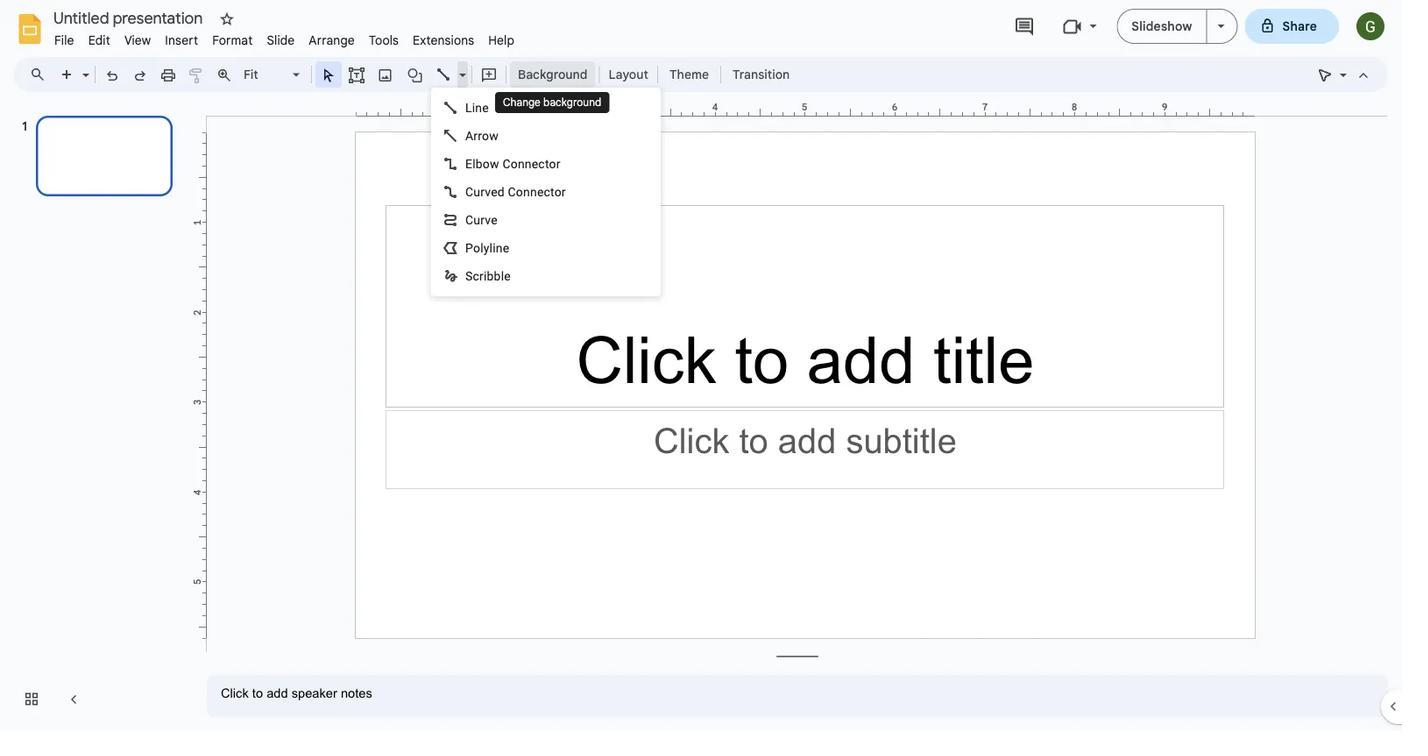 Task type: describe. For each thing, give the bounding box(es) containing it.
share
[[1283, 18, 1318, 34]]

slide
[[267, 32, 295, 48]]

theme button
[[662, 61, 717, 88]]

change
[[503, 96, 541, 109]]

slide menu item
[[260, 30, 302, 50]]

application containing slideshow
[[0, 0, 1403, 731]]

scribble
[[466, 269, 511, 283]]

Star checkbox
[[215, 7, 239, 32]]

e
[[466, 157, 473, 171]]

mode and view toolbar
[[1312, 57, 1378, 92]]

scribble d element
[[466, 269, 516, 283]]

format
[[212, 32, 253, 48]]

c
[[466, 185, 474, 199]]

v
[[485, 213, 491, 227]]

connector for e lbow connector
[[503, 157, 561, 171]]

tools
[[369, 32, 399, 48]]

l
[[466, 100, 472, 115]]

file
[[54, 32, 74, 48]]

layout button
[[604, 61, 654, 88]]

main toolbar
[[52, 61, 799, 88]]

live pointer settings image
[[1336, 63, 1348, 69]]

e lbow connector
[[466, 157, 561, 171]]

ine
[[472, 100, 489, 115]]

arrow a element
[[466, 128, 504, 143]]

tools menu item
[[362, 30, 406, 50]]

transition button
[[725, 61, 798, 88]]

slideshow
[[1132, 18, 1193, 34]]

connector for c urved connector
[[508, 185, 566, 199]]

edit menu item
[[81, 30, 117, 50]]

theme
[[670, 67, 709, 82]]

l ine
[[466, 100, 489, 115]]

curve v element
[[466, 213, 503, 227]]

line l element
[[466, 100, 494, 115]]

arrange
[[309, 32, 355, 48]]

polyline p element
[[466, 241, 515, 255]]

extensions menu item
[[406, 30, 482, 50]]

c urved connector
[[466, 185, 566, 199]]

format menu item
[[205, 30, 260, 50]]

shape image
[[406, 62, 426, 87]]

menu bar banner
[[0, 0, 1403, 731]]

rrow
[[474, 128, 499, 143]]

view menu item
[[117, 30, 158, 50]]

change background
[[503, 96, 602, 109]]

cur v e
[[466, 213, 498, 227]]

insert
[[165, 32, 198, 48]]

Zoom field
[[239, 62, 308, 88]]

background
[[518, 67, 588, 82]]

menu containing l
[[431, 88, 661, 296]]



Task type: vqa. For each thing, say whether or not it's contained in the screenshot.
SHARE button
yes



Task type: locate. For each thing, give the bounding box(es) containing it.
connector
[[503, 157, 561, 171], [508, 185, 566, 199]]

insert image image
[[376, 62, 396, 87]]

menu bar containing file
[[47, 23, 522, 52]]

layout
[[609, 67, 649, 82]]

view
[[124, 32, 151, 48]]

help
[[489, 32, 515, 48]]

lbow
[[473, 157, 500, 171]]

extensions
[[413, 32, 475, 48]]

cur
[[466, 213, 485, 227]]

Rename text field
[[47, 7, 213, 28]]

p
[[466, 241, 473, 255]]

connector down elbow connector e element in the top left of the page
[[508, 185, 566, 199]]

a
[[466, 128, 474, 143]]

help menu item
[[482, 30, 522, 50]]

transition
[[733, 67, 790, 82]]

menu
[[431, 88, 661, 296]]

navigation inside application
[[0, 99, 193, 731]]

share button
[[1246, 9, 1340, 44]]

0 vertical spatial connector
[[503, 157, 561, 171]]

background button
[[510, 61, 596, 88]]

urved
[[474, 185, 505, 199]]

curved connector c element
[[466, 185, 572, 199]]

file menu item
[[47, 30, 81, 50]]

1 vertical spatial connector
[[508, 185, 566, 199]]

a rrow
[[466, 128, 499, 143]]

Menus field
[[22, 62, 61, 87]]

application
[[0, 0, 1403, 731]]

menu bar inside menu bar banner
[[47, 23, 522, 52]]

olyline
[[473, 241, 510, 255]]

p olyline
[[466, 241, 510, 255]]

menu bar
[[47, 23, 522, 52]]

connector up curved connector c element
[[503, 157, 561, 171]]

new slide with layout image
[[78, 63, 89, 69]]

elbow connector e element
[[466, 157, 566, 171]]

insert menu item
[[158, 30, 205, 50]]

background
[[544, 96, 602, 109]]

arrange menu item
[[302, 30, 362, 50]]

edit
[[88, 32, 110, 48]]

navigation
[[0, 99, 193, 731]]

e
[[491, 213, 498, 227]]

start slideshow (⌘+enter) image
[[1218, 25, 1225, 28]]

Zoom text field
[[241, 62, 290, 87]]

slideshow button
[[1117, 9, 1208, 44]]



